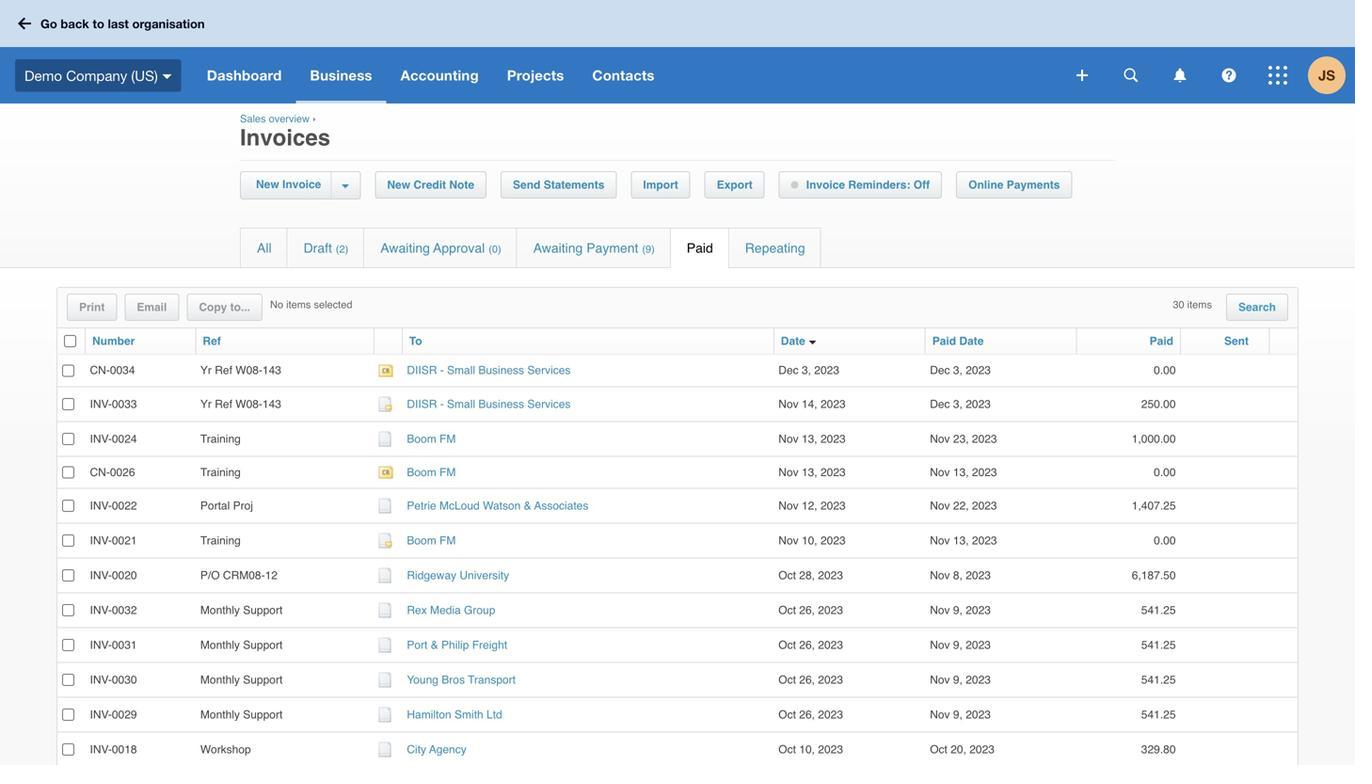 Task type: locate. For each thing, give the bounding box(es) containing it.
1 monthly from the top
[[200, 604, 240, 617]]

company
[[66, 67, 127, 84]]

paid link right (9)
[[671, 229, 728, 267]]

0030
[[112, 673, 137, 687]]

2 awaiting from the left
[[533, 240, 583, 256]]

541.25
[[1142, 604, 1176, 617], [1142, 639, 1176, 652], [1142, 673, 1176, 687], [1142, 708, 1176, 721]]

4 oct 26, 2023 from the top
[[779, 708, 843, 721]]

1 - from the top
[[440, 364, 444, 377]]

inv- up inv-0018
[[90, 708, 112, 721]]

w08- for 0033
[[236, 397, 263, 411]]

services
[[527, 364, 571, 377], [527, 397, 571, 411]]

projects button
[[493, 47, 578, 104]]

9 inv- from the top
[[90, 708, 112, 721]]

4 541.25 from the top
[[1142, 708, 1176, 721]]

1 monthly support from the top
[[200, 604, 283, 617]]

143 for cn-0034
[[263, 364, 281, 377]]

1 vertical spatial 143
[[263, 397, 281, 411]]

23,
[[953, 432, 969, 445]]

2 boom fm link from the top
[[407, 466, 456, 479]]

3, for dec 3, 2023
[[953, 364, 963, 377]]

invoice down invoices
[[282, 178, 321, 191]]

boom fm
[[407, 432, 456, 445], [407, 466, 456, 479], [407, 534, 456, 547]]

0 vertical spatial 143
[[263, 364, 281, 377]]

None checkbox
[[62, 466, 74, 479], [62, 500, 74, 512], [62, 639, 74, 651], [62, 709, 74, 721], [62, 466, 74, 479], [62, 500, 74, 512], [62, 639, 74, 651], [62, 709, 74, 721]]

0 vertical spatial 10,
[[802, 534, 818, 547]]

oct for port & philip freight
[[779, 639, 796, 652]]

1 yr ref w08-143 from the top
[[200, 364, 281, 377]]

3 support from the top
[[243, 673, 283, 687]]

go back to last organisation
[[40, 16, 205, 31]]

4 monthly support from the top
[[200, 708, 283, 721]]

1 oct 26, 2023 from the top
[[779, 604, 843, 617]]

1 26, from the top
[[799, 604, 815, 617]]

9, for port & philip freight
[[953, 639, 963, 652]]

1 vertical spatial training
[[200, 466, 241, 479]]

2 vertical spatial boom fm link
[[407, 534, 456, 547]]

0 vertical spatial paid link
[[671, 229, 728, 267]]

3 boom fm link from the top
[[407, 534, 456, 547]]

4 monthly from the top
[[200, 708, 240, 721]]

0 vertical spatial diisr - small business services
[[407, 364, 571, 377]]

1 nov 9, 2023 from the top
[[930, 604, 991, 617]]

0 vertical spatial diisr
[[407, 364, 437, 377]]

sales overview link
[[240, 113, 310, 125]]

new down invoices
[[256, 178, 279, 191]]

diisr - small business services link for dec 3, 2023
[[407, 364, 571, 377]]

0 vertical spatial boom
[[407, 432, 436, 445]]

import link
[[632, 172, 690, 198]]

banner
[[0, 0, 1355, 104]]

3 inv- from the top
[[90, 499, 112, 513]]

oct 26, 2023
[[779, 604, 843, 617], [779, 639, 843, 652], [779, 673, 843, 687], [779, 708, 843, 721]]

awaiting left payment
[[533, 240, 583, 256]]

1 vertical spatial 0.00
[[1154, 466, 1176, 479]]

2 boom from the top
[[407, 466, 436, 479]]

3 fm from the top
[[440, 534, 456, 547]]

fm for cn-0026
[[440, 466, 456, 479]]

0.00 up 6,187.50
[[1154, 534, 1176, 547]]

to
[[409, 335, 422, 348]]

1 horizontal spatial items
[[1188, 299, 1212, 311]]

1 vertical spatial services
[[527, 397, 571, 411]]

2 vertical spatial fm
[[440, 534, 456, 547]]

- for 0034
[[440, 364, 444, 377]]

2 26, from the top
[[799, 639, 815, 652]]

diisr - small business services link
[[407, 364, 571, 377], [407, 397, 571, 411]]

& right watson on the left bottom of the page
[[524, 499, 531, 513]]

1 horizontal spatial new
[[387, 178, 410, 192]]

boom fm for cn-0026
[[407, 466, 456, 479]]

new
[[256, 178, 279, 191], [387, 178, 410, 192]]

2 diisr - small business services from the top
[[407, 397, 571, 411]]

1,407.25
[[1132, 499, 1176, 513]]

1 143 from the top
[[263, 364, 281, 377]]

export
[[717, 178, 753, 192]]

petrie mcloud watson & associates link
[[407, 499, 589, 513]]

ltd
[[487, 708, 502, 721]]

nov
[[779, 397, 799, 411], [779, 432, 799, 445], [930, 432, 950, 445], [779, 466, 799, 479], [930, 466, 950, 479], [779, 499, 799, 513], [930, 499, 950, 513], [779, 534, 799, 547], [930, 534, 950, 547], [930, 569, 950, 582], [930, 604, 950, 617], [930, 639, 950, 652], [930, 673, 950, 687], [930, 708, 950, 721]]

young bros transport link
[[407, 673, 516, 687]]

26,
[[799, 604, 815, 617], [799, 639, 815, 652], [799, 673, 815, 687], [799, 708, 815, 721]]

1 vertical spatial cn-
[[90, 466, 110, 479]]

1 diisr - small business services from the top
[[407, 364, 571, 377]]

no
[[270, 299, 283, 311]]

boom fm link for inv-0021
[[407, 534, 456, 547]]

ridgeway university link
[[407, 569, 509, 582]]

2 boom fm from the top
[[407, 466, 456, 479]]

awaiting left approval
[[381, 240, 430, 256]]

1 horizontal spatial invoice
[[806, 178, 845, 192]]

9,
[[953, 604, 963, 617], [953, 639, 963, 652], [953, 673, 963, 687], [953, 708, 963, 721]]

2 monthly support from the top
[[200, 639, 283, 652]]

payments
[[1007, 178, 1060, 192]]

3 nov 9, 2023 from the top
[[930, 673, 991, 687]]

city agency
[[407, 743, 467, 756]]

0 horizontal spatial invoice
[[282, 178, 321, 191]]

2 support from the top
[[243, 639, 283, 652]]

2 vertical spatial ref
[[215, 397, 232, 411]]

svg image inside go back to last organisation link
[[18, 17, 31, 30]]

2 diisr - small business services link from the top
[[407, 397, 571, 411]]

boom fm link for inv-0024
[[407, 432, 456, 445]]

1 vertical spatial small
[[447, 397, 475, 411]]

7 inv- from the top
[[90, 639, 112, 652]]

1 vertical spatial w08-
[[236, 397, 263, 411]]

dec for dec 3, 2023
[[930, 364, 950, 377]]

inv- up inv-0032
[[90, 569, 112, 582]]

2 monthly from the top
[[200, 639, 240, 652]]

1 items from the left
[[286, 299, 311, 311]]

0 horizontal spatial new
[[256, 178, 279, 191]]

oct for ridgeway university
[[779, 569, 796, 582]]

nov 13, 2023 up 'nov 22, 2023' on the bottom right of the page
[[930, 466, 997, 479]]

inv- for inv-0022
[[90, 499, 112, 513]]

1 vertical spatial yr ref w08-143
[[200, 397, 281, 411]]

dec 3, 2023 for dec 3, 2023
[[930, 364, 991, 377]]

accounting
[[401, 67, 479, 84]]

0031
[[112, 639, 137, 652]]

invoice left reminders:
[[806, 178, 845, 192]]

4 26, from the top
[[799, 708, 815, 721]]

freight
[[472, 639, 507, 652]]

1 fm from the top
[[440, 432, 456, 445]]

4 support from the top
[[243, 708, 283, 721]]

new for new invoice
[[256, 178, 279, 191]]

0 horizontal spatial awaiting
[[381, 240, 430, 256]]

port
[[407, 639, 428, 652]]

1 services from the top
[[527, 364, 571, 377]]

business for cn-0034
[[479, 364, 524, 377]]

0.00 up '250.00' on the right
[[1154, 364, 1176, 377]]

5 inv- from the top
[[90, 569, 112, 582]]

monthly support for inv-0032
[[200, 604, 283, 617]]

svg image
[[18, 17, 31, 30], [1269, 66, 1288, 85], [1222, 68, 1236, 82]]

oct 26, 2023 for hamilton smith ltd
[[779, 708, 843, 721]]

1 vertical spatial yr
[[200, 397, 212, 411]]

2 0.00 from the top
[[1154, 466, 1176, 479]]

None checkbox
[[64, 335, 76, 347], [62, 365, 74, 377], [62, 398, 74, 410], [62, 433, 74, 445], [62, 535, 74, 547], [62, 570, 74, 582], [62, 604, 74, 617], [62, 674, 74, 686], [62, 744, 74, 756], [64, 335, 76, 347], [62, 365, 74, 377], [62, 398, 74, 410], [62, 433, 74, 445], [62, 535, 74, 547], [62, 570, 74, 582], [62, 604, 74, 617], [62, 674, 74, 686], [62, 744, 74, 756]]

2 services from the top
[[527, 397, 571, 411]]

10 inv- from the top
[[90, 743, 112, 756]]

sent
[[1225, 335, 1249, 348]]

3 26, from the top
[[799, 673, 815, 687]]

dec 3, 2023 down date link
[[779, 364, 840, 377]]

0 horizontal spatial svg image
[[18, 17, 31, 30]]

oct 28, 2023
[[779, 569, 843, 582]]

dec 3, 2023 for nov 14, 2023
[[930, 397, 991, 411]]

1 w08- from the top
[[236, 364, 263, 377]]

2 9, from the top
[[953, 639, 963, 652]]

1 boom fm link from the top
[[407, 432, 456, 445]]

2 vertical spatial training
[[200, 534, 241, 547]]

inv- for inv-0020
[[90, 569, 112, 582]]

1 horizontal spatial paid link
[[1150, 335, 1174, 348]]

0021
[[112, 534, 137, 547]]

ref for 0034
[[215, 364, 232, 377]]

svg image
[[1124, 68, 1138, 82], [1174, 68, 1186, 82], [1077, 70, 1088, 81], [163, 74, 172, 79]]

items
[[286, 299, 311, 311], [1188, 299, 1212, 311]]

2 horizontal spatial svg image
[[1269, 66, 1288, 85]]

dec down paid date
[[930, 364, 950, 377]]

1 boom from the top
[[407, 432, 436, 445]]

3 boom fm from the top
[[407, 534, 456, 547]]

8 inv- from the top
[[90, 673, 112, 687]]

1 9, from the top
[[953, 604, 963, 617]]

nov 23, 2023
[[930, 432, 997, 445]]

2 vertical spatial boom
[[407, 534, 436, 547]]

dec up nov 23, 2023
[[930, 397, 950, 411]]

0.00
[[1154, 364, 1176, 377], [1154, 466, 1176, 479], [1154, 534, 1176, 547]]

0 horizontal spatial paid link
[[671, 229, 728, 267]]

1 diisr from the top
[[407, 364, 437, 377]]

monthly
[[200, 604, 240, 617], [200, 639, 240, 652], [200, 673, 240, 687], [200, 708, 240, 721]]

1 diisr - small business services link from the top
[[407, 364, 571, 377]]

petrie mcloud watson & associates
[[407, 499, 589, 513]]

paid link
[[671, 229, 728, 267], [1150, 335, 1174, 348]]

1 vertical spatial diisr - small business services link
[[407, 397, 571, 411]]

new left credit
[[387, 178, 410, 192]]

1 vertical spatial boom fm
[[407, 466, 456, 479]]

awaiting for awaiting approval
[[381, 240, 430, 256]]

6 inv- from the top
[[90, 604, 112, 617]]

yr ref w08-143
[[200, 364, 281, 377], [200, 397, 281, 411]]

watson
[[483, 499, 521, 513]]

0 vertical spatial business
[[310, 67, 372, 84]]

inv- down inv-0032
[[90, 639, 112, 652]]

2 w08- from the top
[[236, 397, 263, 411]]

1 vertical spatial diisr
[[407, 397, 437, 411]]

1 vertical spatial diisr - small business services
[[407, 397, 571, 411]]

0 vertical spatial w08-
[[236, 364, 263, 377]]

0 vertical spatial -
[[440, 364, 444, 377]]

541.25 for hamilton smith ltd
[[1142, 708, 1176, 721]]

yr ref w08-143 for inv-0033
[[200, 397, 281, 411]]

1 yr from the top
[[200, 364, 212, 377]]

1 boom fm from the top
[[407, 432, 456, 445]]

group
[[464, 604, 495, 617]]

1 vertical spatial fm
[[440, 466, 456, 479]]

0 vertical spatial 0.00
[[1154, 364, 1176, 377]]

search link
[[1227, 295, 1288, 320]]

1 awaiting from the left
[[381, 240, 430, 256]]

3 training from the top
[[200, 534, 241, 547]]

training for 0021
[[200, 534, 241, 547]]

business
[[310, 67, 372, 84], [479, 364, 524, 377], [479, 397, 524, 411]]

1 support from the top
[[243, 604, 283, 617]]

0 horizontal spatial paid
[[687, 240, 713, 256]]

dec 3, 2023 up the 23,
[[930, 397, 991, 411]]

2 diisr from the top
[[407, 397, 437, 411]]

1 training from the top
[[200, 432, 241, 445]]

oct for rex media group
[[779, 604, 796, 617]]

inv- for inv-0030
[[90, 673, 112, 687]]

0 vertical spatial &
[[524, 499, 531, 513]]

inv- up inv-0029
[[90, 673, 112, 687]]

w08- for 0034
[[236, 364, 263, 377]]

diisr - small business services for nov 14, 2023
[[407, 397, 571, 411]]

1 small from the top
[[447, 364, 475, 377]]

2 oct 26, 2023 from the top
[[779, 639, 843, 652]]

inv- for inv-0021
[[90, 534, 112, 547]]

2 vertical spatial boom fm
[[407, 534, 456, 547]]

0024
[[112, 432, 137, 445]]

inv- up cn-0026
[[90, 432, 112, 445]]

small for nov 14, 2023
[[447, 397, 475, 411]]

crm08-
[[223, 569, 265, 582]]

1 horizontal spatial awaiting
[[533, 240, 583, 256]]

1 vertical spatial boom fm link
[[407, 466, 456, 479]]

oct 26, 2023 for young bros transport
[[779, 673, 843, 687]]

support
[[243, 604, 283, 617], [243, 639, 283, 652], [243, 673, 283, 687], [243, 708, 283, 721]]

number link
[[92, 335, 135, 348]]

1 vertical spatial ref
[[215, 364, 232, 377]]

fm for inv-0021
[[440, 534, 456, 547]]

1 vertical spatial boom
[[407, 466, 436, 479]]

dec 3, 2023 down paid date
[[930, 364, 991, 377]]

cn- up inv-0022
[[90, 466, 110, 479]]

0 vertical spatial training
[[200, 432, 241, 445]]

3 boom from the top
[[407, 534, 436, 547]]

4 9, from the top
[[953, 708, 963, 721]]

0 horizontal spatial &
[[431, 639, 438, 652]]

3 monthly support from the top
[[200, 673, 283, 687]]

rex media group
[[407, 604, 495, 617]]

fm for inv-0024
[[440, 432, 456, 445]]

2 new from the left
[[387, 178, 410, 192]]

2 vertical spatial business
[[479, 397, 524, 411]]

diisr - small business services for dec 3, 2023
[[407, 364, 571, 377]]

4 inv- from the top
[[90, 534, 112, 547]]

0.00 up 1,407.25
[[1154, 466, 1176, 479]]

paid date link
[[933, 335, 984, 348]]

monthly for inv-0029
[[200, 708, 240, 721]]

3 oct 26, 2023 from the top
[[779, 673, 843, 687]]

1 new from the left
[[256, 178, 279, 191]]

import
[[643, 178, 678, 192]]

1 horizontal spatial date
[[960, 335, 984, 348]]

0029
[[112, 708, 137, 721]]

2 - from the top
[[440, 397, 444, 411]]

inv- down inv-0020
[[90, 604, 112, 617]]

2 yr ref w08-143 from the top
[[200, 397, 281, 411]]

business for inv-0033
[[479, 397, 524, 411]]

to
[[93, 16, 104, 31]]

0 vertical spatial yr ref w08-143
[[200, 364, 281, 377]]

0 horizontal spatial date
[[781, 335, 806, 348]]

yr
[[200, 364, 212, 377], [200, 397, 212, 411]]

3, up the 23,
[[953, 397, 963, 411]]

oct
[[779, 569, 796, 582], [779, 604, 796, 617], [779, 639, 796, 652], [779, 673, 796, 687], [779, 708, 796, 721], [779, 743, 796, 756], [930, 743, 948, 756]]

2 vertical spatial 0.00
[[1154, 534, 1176, 547]]

22,
[[953, 499, 969, 513]]

boom fm for inv-0024
[[407, 432, 456, 445]]

0.00 for dec 3, 2023
[[1154, 364, 1176, 377]]

1 541.25 from the top
[[1142, 604, 1176, 617]]

hamilton smith ltd link
[[407, 708, 502, 721]]

to link
[[409, 335, 422, 348]]

diisr - small business services link for nov 14, 2023
[[407, 397, 571, 411]]

0 horizontal spatial items
[[286, 299, 311, 311]]

1 vertical spatial &
[[431, 639, 438, 652]]

1 inv- from the top
[[90, 397, 112, 411]]

4 nov 9, 2023 from the top
[[930, 708, 991, 721]]

1 invoice from the left
[[282, 178, 321, 191]]

oct for young bros transport
[[779, 673, 796, 687]]

online
[[969, 178, 1004, 192]]

1 cn- from the top
[[90, 364, 110, 377]]

all link
[[241, 229, 287, 267]]

1 vertical spatial business
[[479, 364, 524, 377]]

0 vertical spatial fm
[[440, 432, 456, 445]]

inv- for inv-0032
[[90, 604, 112, 617]]

1 horizontal spatial &
[[524, 499, 531, 513]]

3 9, from the top
[[953, 673, 963, 687]]

2 training from the top
[[200, 466, 241, 479]]

13, down 22,
[[953, 534, 969, 547]]

& right port
[[431, 639, 438, 652]]

support for 0029
[[243, 708, 283, 721]]

2 cn- from the top
[[90, 466, 110, 479]]

3 541.25 from the top
[[1142, 673, 1176, 687]]

oct for hamilton smith ltd
[[779, 708, 796, 721]]

ref link
[[203, 335, 221, 348]]

0018
[[112, 743, 137, 756]]

2 yr from the top
[[200, 397, 212, 411]]

1 0.00 from the top
[[1154, 364, 1176, 377]]

-
[[440, 364, 444, 377], [440, 397, 444, 411]]

dec
[[779, 364, 799, 377], [930, 364, 950, 377], [930, 397, 950, 411]]

inv- down the 'cn-0034'
[[90, 397, 112, 411]]

dashboard
[[207, 67, 282, 84]]

ref for 0033
[[215, 397, 232, 411]]

3 monthly from the top
[[200, 673, 240, 687]]

3, down paid date
[[953, 364, 963, 377]]

0 vertical spatial cn-
[[90, 364, 110, 377]]

0 vertical spatial yr
[[200, 364, 212, 377]]

awaiting payment (9)
[[533, 240, 655, 256]]

1 vertical spatial -
[[440, 397, 444, 411]]

portal
[[200, 499, 230, 513]]

2 inv- from the top
[[90, 432, 112, 445]]

awaiting
[[381, 240, 430, 256], [533, 240, 583, 256]]

0 vertical spatial diisr - small business services link
[[407, 364, 571, 377]]

2 541.25 from the top
[[1142, 639, 1176, 652]]

0 vertical spatial boom fm
[[407, 432, 456, 445]]

young bros transport
[[407, 673, 516, 687]]

nov 12, 2023
[[779, 499, 846, 513]]

10, for nov
[[802, 534, 818, 547]]

2 date from the left
[[960, 335, 984, 348]]

›
[[313, 113, 316, 125]]

2 143 from the top
[[263, 397, 281, 411]]

3 0.00 from the top
[[1154, 534, 1176, 547]]

1 vertical spatial 10,
[[799, 743, 815, 756]]

inv- down inv-0029
[[90, 743, 112, 756]]

monthly for inv-0031
[[200, 639, 240, 652]]

paid link down 30 on the right of the page
[[1150, 335, 1174, 348]]

cn- down number link
[[90, 364, 110, 377]]

2 small from the top
[[447, 397, 475, 411]]

1 vertical spatial paid link
[[1150, 335, 1174, 348]]

items right no
[[286, 299, 311, 311]]

2 nov 9, 2023 from the top
[[930, 639, 991, 652]]

0 vertical spatial services
[[527, 364, 571, 377]]

2 fm from the top
[[440, 466, 456, 479]]

inv- down inv-0022
[[90, 534, 112, 547]]

items right 30 on the right of the page
[[1188, 299, 1212, 311]]

2 items from the left
[[1188, 299, 1212, 311]]

0 vertical spatial small
[[447, 364, 475, 377]]

0 vertical spatial boom fm link
[[407, 432, 456, 445]]

nov 9, 2023 for port & philip freight
[[930, 639, 991, 652]]

support for 0032
[[243, 604, 283, 617]]

inv- down cn-0026
[[90, 499, 112, 513]]



Task type: describe. For each thing, give the bounding box(es) containing it.
email
[[137, 301, 167, 314]]

last
[[108, 16, 129, 31]]

yr ref w08-143 for cn-0034
[[200, 364, 281, 377]]

go
[[40, 16, 57, 31]]

search
[[1239, 301, 1276, 314]]

boom for inv-0021
[[407, 534, 436, 547]]

oct 26, 2023 for port & philip freight
[[779, 639, 843, 652]]

1 horizontal spatial paid
[[933, 335, 956, 348]]

port & philip freight link
[[407, 639, 507, 652]]

14,
[[802, 397, 818, 411]]

inv-0031
[[90, 639, 137, 652]]

demo company (us)
[[24, 67, 158, 84]]

cn-0034
[[90, 364, 135, 377]]

143 for inv-0033
[[263, 397, 281, 411]]

send
[[513, 178, 541, 192]]

nov 8, 2023
[[930, 569, 991, 582]]

banner containing dashboard
[[0, 0, 1355, 104]]

diisr for 0033
[[407, 397, 437, 411]]

yr for inv-0033
[[200, 397, 212, 411]]

cn- for cn-0034
[[90, 364, 110, 377]]

26, for rex media group
[[799, 604, 815, 617]]

monthly for inv-0030
[[200, 673, 240, 687]]

0034
[[110, 364, 135, 377]]

mcloud
[[440, 499, 480, 513]]

paid date
[[933, 335, 984, 348]]

workshop
[[200, 743, 251, 756]]

rex media group link
[[407, 604, 495, 617]]

1 horizontal spatial svg image
[[1222, 68, 1236, 82]]

26, for hamilton smith ltd
[[799, 708, 815, 721]]

repeating link
[[729, 229, 821, 267]]

nov 9, 2023 for young bros transport
[[930, 673, 991, 687]]

awaiting for awaiting payment
[[533, 240, 583, 256]]

26, for young bros transport
[[799, 673, 815, 687]]

print link
[[68, 295, 116, 320]]

hamilton smith ltd
[[407, 708, 502, 721]]

print
[[79, 301, 105, 314]]

new invoice
[[256, 178, 321, 191]]

repeating
[[745, 240, 805, 256]]

demo company (us) button
[[0, 47, 193, 104]]

new invoice link
[[251, 172, 331, 198]]

nov 9, 2023 for hamilton smith ltd
[[930, 708, 991, 721]]

invoice reminders:                                  off
[[806, 178, 930, 192]]

6,187.50
[[1132, 569, 1176, 582]]

- for 0033
[[440, 397, 444, 411]]

support for 0030
[[243, 673, 283, 687]]

1 date from the left
[[781, 335, 806, 348]]

statements
[[544, 178, 605, 192]]

associates
[[534, 499, 589, 513]]

nov 9, 2023 for rex media group
[[930, 604, 991, 617]]

inv- for inv-0033
[[90, 397, 112, 411]]

boom for cn-0026
[[407, 466, 436, 479]]

invoice reminders:                                  off link
[[780, 172, 941, 198]]

boom fm link for cn-0026
[[407, 466, 456, 479]]

bros
[[442, 673, 465, 687]]

hamilton
[[407, 708, 452, 721]]

services for nov 14, 2023
[[527, 397, 571, 411]]

13, up 12,
[[802, 466, 818, 479]]

30
[[1173, 299, 1185, 311]]

monthly support for inv-0031
[[200, 639, 283, 652]]

2 horizontal spatial paid
[[1150, 335, 1174, 348]]

(0)
[[489, 243, 501, 255]]

contacts button
[[578, 47, 669, 104]]

date link
[[781, 335, 806, 348]]

business inside popup button
[[310, 67, 372, 84]]

go back to last organisation link
[[11, 7, 216, 40]]

p/o crm08-12
[[200, 569, 278, 582]]

boom fm for inv-0021
[[407, 534, 456, 547]]

0026
[[110, 466, 135, 479]]

inv- for inv-0018
[[90, 743, 112, 756]]

541.25 for port & philip freight
[[1142, 639, 1176, 652]]

projects
[[507, 67, 564, 84]]

541.25 for rex media group
[[1142, 604, 1176, 617]]

proj
[[233, 499, 253, 513]]

to...
[[230, 301, 250, 314]]

email link
[[126, 295, 178, 320]]

inv- for inv-0024
[[90, 432, 112, 445]]

young
[[407, 673, 439, 687]]

inv-0029
[[90, 708, 137, 721]]

business button
[[296, 47, 386, 104]]

13, up 22,
[[953, 466, 969, 479]]

cn- for cn-0026
[[90, 466, 110, 479]]

yr for cn-0034
[[200, 364, 212, 377]]

inv-0033
[[90, 397, 137, 411]]

dashboard link
[[193, 47, 296, 104]]

monthly support for inv-0029
[[200, 708, 283, 721]]

0.00 for nov 13, 2023
[[1154, 466, 1176, 479]]

nov 10, 2023
[[779, 534, 846, 547]]

0.00 for nov 10, 2023
[[1154, 534, 1176, 547]]

inv-0018
[[90, 743, 137, 756]]

26, for port & philip freight
[[799, 639, 815, 652]]

overview
[[269, 113, 310, 125]]

reminders:
[[848, 178, 911, 192]]

nov 13, 2023 down 'nov 22, 2023' on the bottom right of the page
[[930, 534, 997, 547]]

9, for young bros transport
[[953, 673, 963, 687]]

dec for nov 14, 2023
[[930, 397, 950, 411]]

oct 20, 2023
[[930, 743, 995, 756]]

inv-0021
[[90, 534, 137, 547]]

online payments link
[[957, 172, 1072, 198]]

agency
[[429, 743, 467, 756]]

3, for nov 14, 2023
[[953, 397, 963, 411]]

transport
[[468, 673, 516, 687]]

copy to... link
[[188, 295, 262, 320]]

boom for inv-0024
[[407, 432, 436, 445]]

28,
[[799, 569, 815, 582]]

svg image inside demo company (us) popup button
[[163, 74, 172, 79]]

9, for hamilton smith ltd
[[953, 708, 963, 721]]

inv-0024
[[90, 432, 137, 445]]

all
[[257, 240, 272, 256]]

(us)
[[131, 67, 158, 84]]

monthly for inv-0032
[[200, 604, 240, 617]]

services for dec 3, 2023
[[527, 364, 571, 377]]

3, down date link
[[802, 364, 811, 377]]

0022
[[112, 499, 137, 513]]

rex
[[407, 604, 427, 617]]

monthly support for inv-0030
[[200, 673, 283, 687]]

oct 26, 2023 for rex media group
[[779, 604, 843, 617]]

philip
[[441, 639, 469, 652]]

0020
[[112, 569, 137, 582]]

9, for rex media group
[[953, 604, 963, 617]]

city
[[407, 743, 426, 756]]

items for 30
[[1188, 299, 1212, 311]]

awaiting approval (0)
[[381, 240, 501, 256]]

nov 13, 2023 up nov 12, 2023
[[779, 466, 846, 479]]

ridgeway
[[407, 569, 457, 582]]

training for 0024
[[200, 432, 241, 445]]

no items selected
[[270, 299, 352, 311]]

copy
[[199, 301, 227, 314]]

0 vertical spatial ref
[[203, 335, 221, 348]]

inv-0032
[[90, 604, 137, 617]]

draft (2)
[[304, 240, 349, 256]]

contacts
[[592, 67, 655, 84]]

diisr for 0034
[[407, 364, 437, 377]]

nov 13, 2023 down nov 14, 2023
[[779, 432, 846, 445]]

support for 0031
[[243, 639, 283, 652]]

training for 0026
[[200, 466, 241, 479]]

dec down date link
[[779, 364, 799, 377]]

inv-0030
[[90, 673, 137, 687]]

inv-0020
[[90, 569, 137, 582]]

541.25 for young bros transport
[[1142, 673, 1176, 687]]

inv- for inv-0031
[[90, 639, 112, 652]]

oct for city agency
[[779, 743, 796, 756]]

small for dec 3, 2023
[[447, 364, 475, 377]]

media
[[430, 604, 461, 617]]

inv-0022
[[90, 499, 137, 513]]

city agency link
[[407, 743, 467, 756]]

13, down 14,
[[802, 432, 818, 445]]

new for new credit note
[[387, 178, 410, 192]]

30 items
[[1173, 299, 1212, 311]]

online payments
[[969, 178, 1060, 192]]

inv- for inv-0029
[[90, 708, 112, 721]]

items for no
[[286, 299, 311, 311]]

(9)
[[642, 243, 655, 255]]

new credit note
[[387, 178, 474, 192]]

sales overview › invoices
[[240, 113, 330, 151]]

2 invoice from the left
[[806, 178, 845, 192]]

0033
[[112, 397, 137, 411]]

10, for oct
[[799, 743, 815, 756]]



Task type: vqa. For each thing, say whether or not it's contained in the screenshot.
Received within the Received 100.00
no



